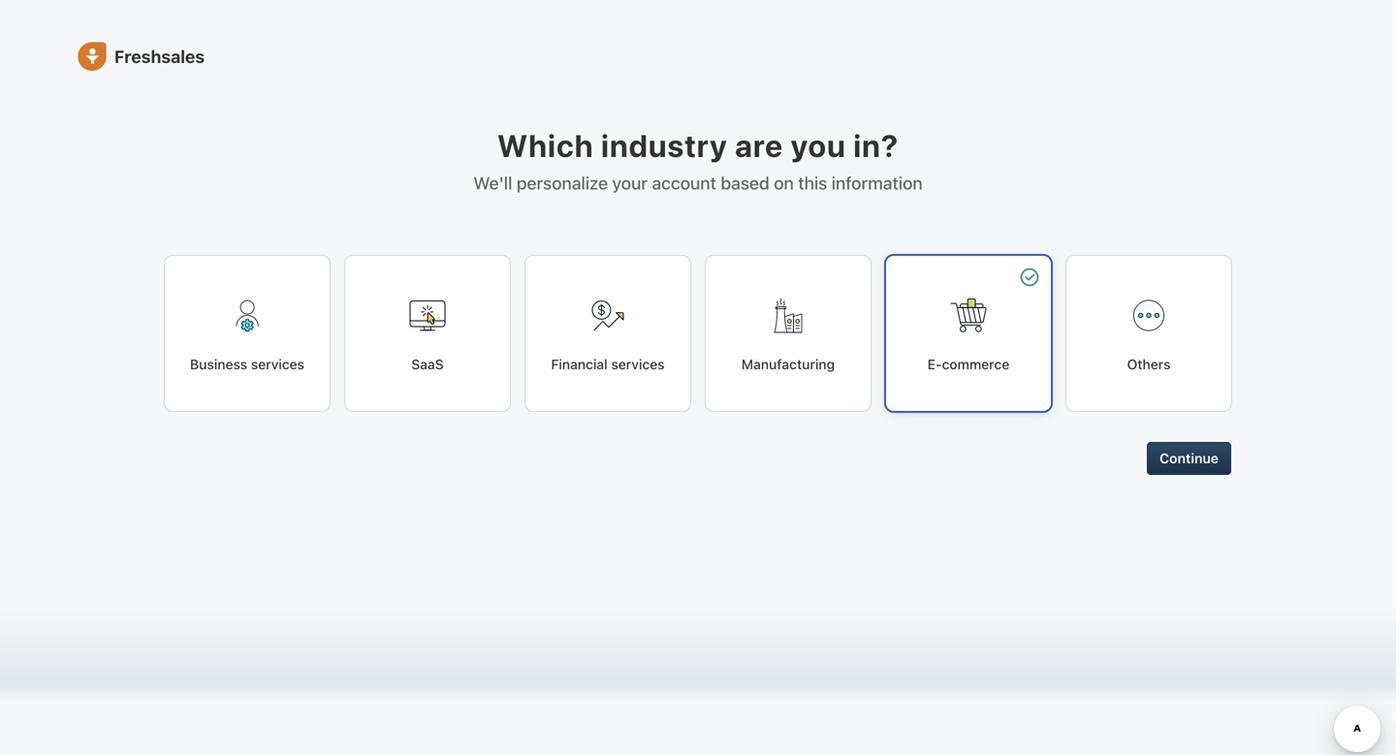 Task type: vqa. For each thing, say whether or not it's contained in the screenshot.
first ( from the bottom
no



Task type: locate. For each thing, give the bounding box(es) containing it.
no star image
[[152, 304, 166, 317]]

sales qualified lead
[[382, 239, 515, 255]]

information
[[832, 172, 923, 193], [137, 348, 212, 364]]

based
[[721, 172, 770, 193]]

sales qualified lead link
[[382, 230, 531, 257]]

0 horizontal spatial (sample)
[[495, 623, 546, 637]]

1 vertical spatial widgetz.io (sample) link
[[431, 622, 546, 638]]

which
[[498, 127, 594, 164]]

freshsales
[[114, 46, 205, 67]]

saas icon image
[[404, 292, 451, 339]]

commerce
[[942, 356, 1010, 372]]

0 vertical spatial information
[[832, 172, 923, 193]]

widgetz.io
[[620, 410, 681, 424], [431, 623, 492, 637]]

$
[[589, 623, 596, 637]]

click
[[402, 308, 430, 322]]

0 horizontal spatial widgetz.io (sample) link
[[431, 622, 546, 638]]

financial services
[[551, 356, 665, 372]]

0 vertical spatial widgetz.io
[[620, 410, 681, 424]]

contacted
[[790, 242, 849, 256]]

0 horizontal spatial services
[[251, 356, 305, 372]]

insights
[[185, 633, 234, 649]]

1 vertical spatial information
[[137, 348, 212, 364]]

0 horizontal spatial information
[[137, 348, 212, 364]]

qualified
[[421, 239, 480, 255], [1107, 242, 1158, 256]]

new
[[649, 242, 673, 256], [751, 623, 775, 637]]

qualified left lead
[[421, 239, 480, 255]]

we'll
[[474, 172, 512, 193]]

1 horizontal spatial widgetz.io (sample)
[[620, 410, 735, 424]]

information down the in?
[[832, 172, 923, 193]]

information inside which industry are you in? we'll personalize your account based on this information
[[832, 172, 923, 193]]

phone element
[[12, 672, 50, 711]]

interested
[[946, 242, 1003, 256]]

on
[[774, 172, 794, 193]]

1 horizontal spatial services
[[611, 356, 665, 372]]

continue button
[[1147, 442, 1232, 475]]

others
[[1128, 356, 1171, 372]]

business
[[190, 356, 247, 372]]

new inside row
[[751, 623, 775, 637]]

contacted link
[[734, 237, 893, 261]]

glendale, arizona, usa
[[387, 411, 520, 425]]

services for business services
[[251, 356, 305, 372]]

information down no star image
[[137, 348, 212, 364]]

e-commerce icon image
[[946, 292, 992, 339]]

manufacturing icon image
[[765, 292, 812, 339]]

glendale,
[[387, 411, 441, 425]]

widgetz.io (sample)
[[620, 410, 735, 424], [431, 623, 546, 637]]

Search your CRM... text field
[[85, 47, 279, 80]]

widgetz.io (sample) link down financial services
[[620, 410, 735, 424]]

services left mng settings image
[[251, 356, 305, 372]]

row
[[431, 610, 1060, 650]]

you
[[791, 127, 846, 164]]

1 horizontal spatial information
[[832, 172, 923, 193]]

(sample) for right widgetz.io (sample) link
[[684, 410, 735, 424]]

financial
[[551, 356, 608, 372]]

0 horizontal spatial new
[[649, 242, 673, 256]]

widgetz.io (sample) link
[[620, 410, 735, 424], [431, 622, 546, 638]]

financial services icon image
[[585, 292, 631, 339]]

1 horizontal spatial new
[[751, 623, 775, 637]]

0 horizontal spatial widgetz.io
[[431, 623, 492, 637]]

1 vertical spatial (sample)
[[495, 623, 546, 637]]

0 horizontal spatial widgetz.io (sample)
[[431, 623, 546, 637]]

1 vertical spatial new
[[751, 623, 775, 637]]

e-
[[928, 356, 942, 372]]

1 vertical spatial widgetz.io (sample)
[[431, 623, 546, 637]]

(sample) inside row
[[495, 623, 546, 637]]

widgetz.io down financial services
[[620, 410, 681, 424]]

(sample)
[[684, 410, 735, 424], [495, 623, 546, 637]]

1 horizontal spatial qualified
[[1107, 242, 1158, 256]]

jane.
[[587, 689, 616, 703]]

2 services from the left
[[611, 356, 665, 372]]

1 horizontal spatial (sample)
[[684, 410, 735, 424]]

0 vertical spatial new
[[649, 242, 673, 256]]

fit
[[209, 282, 220, 295]]

continue
[[1160, 450, 1219, 466]]

container_wx8msf4aqz5i3rn1 image
[[392, 611, 411, 631]]

0 vertical spatial (sample)
[[684, 410, 735, 424]]

1 services from the left
[[251, 356, 305, 372]]

widgetz.io (sample) up "upcoming"
[[431, 623, 546, 637]]

may
[[956, 622, 979, 636]]

widgetz.io (sample) link up "upcoming"
[[431, 622, 546, 638]]

customer
[[152, 282, 205, 295]]

services down financial services icon
[[611, 356, 665, 372]]

qualified up others icon
[[1107, 242, 1158, 256]]

widgetz.io right container_wx8msf4aqz5i3rn1 icon
[[431, 623, 492, 637]]

contact information
[[81, 348, 212, 364]]

1 horizontal spatial widgetz.io
[[620, 410, 681, 424]]

account
[[652, 172, 717, 193]]

container_wx8msf4aqz5i3rn1 image
[[392, 699, 411, 719]]

0 vertical spatial widgetz.io (sample) link
[[620, 410, 735, 424]]

business services icon image
[[224, 292, 271, 339]]

arizona,
[[444, 411, 492, 425]]

glendale, arizona, usa link
[[387, 411, 520, 425]]

personalize
[[517, 172, 608, 193]]

widgetz.io (sample) down financial services
[[620, 410, 735, 424]]

services
[[251, 356, 305, 372], [611, 356, 665, 372]]

0 vertical spatial widgetz.io (sample)
[[620, 410, 735, 424]]



Task type: describe. For each thing, give the bounding box(es) containing it.
email janesampleton@gmail.com
[[852, 390, 1006, 424]]

customer fit
[[152, 282, 220, 295]]

1 vertical spatial widgetz.io
[[431, 623, 492, 637]]

e-commerce
[[928, 356, 1010, 372]]

closes
[[903, 622, 940, 636]]

product logo freshsales image
[[78, 42, 107, 71]]

email
[[852, 390, 881, 404]]

are
[[735, 127, 784, 164]]

ai
[[169, 633, 181, 649]]

contact
[[81, 348, 134, 364]]

qualified link
[[1051, 237, 1209, 261]]

row containing closes in may
[[431, 610, 1060, 650]]

upcoming
[[449, 689, 504, 703]]

new link
[[576, 237, 734, 261]]

this
[[798, 172, 828, 193]]

interested button
[[893, 237, 1051, 261]]

click to add tags
[[402, 308, 498, 322]]

business services
[[190, 356, 305, 372]]

usa
[[495, 411, 520, 425]]

to
[[433, 308, 445, 322]]

others icon image
[[1126, 292, 1173, 339]]

meetings
[[507, 689, 557, 703]]

in
[[943, 622, 953, 636]]

which industry are you in? we'll personalize your account based on this information
[[474, 127, 923, 193]]

qualified inside button
[[1107, 242, 1158, 256]]

no upcoming meetings with jane.
[[431, 689, 616, 703]]

0 horizontal spatial qualified
[[421, 239, 480, 255]]

industry
[[601, 127, 728, 164]]

add
[[448, 308, 469, 322]]

overview
[[121, 394, 180, 410]]

closes in may
[[903, 622, 979, 636]]

freddy ai insights
[[121, 633, 234, 649]]

services for financial services
[[611, 356, 665, 372]]

in?
[[854, 127, 899, 164]]

phone image
[[21, 682, 41, 701]]

janesampleton@gmail.com link
[[852, 407, 1006, 427]]

(sample) for the bottommost widgetz.io (sample) link
[[495, 623, 546, 637]]

$ 5,600
[[589, 623, 632, 637]]

manufacturing
[[742, 356, 835, 372]]

mng settings image
[[314, 352, 328, 365]]

5,600
[[600, 623, 632, 637]]

sales
[[382, 239, 418, 255]]

1 horizontal spatial widgetz.io (sample) link
[[620, 410, 735, 424]]

saas
[[412, 356, 444, 372]]

files
[[121, 673, 150, 689]]

lead
[[483, 239, 515, 255]]

your
[[613, 172, 648, 193]]

interested link
[[893, 237, 1051, 261]]

tags
[[473, 308, 498, 322]]

freddy
[[121, 633, 165, 649]]

janesampleton@gmail.com
[[852, 410, 1006, 424]]

with
[[561, 689, 584, 703]]

qualified button
[[1051, 237, 1209, 261]]

no
[[431, 689, 446, 703]]



